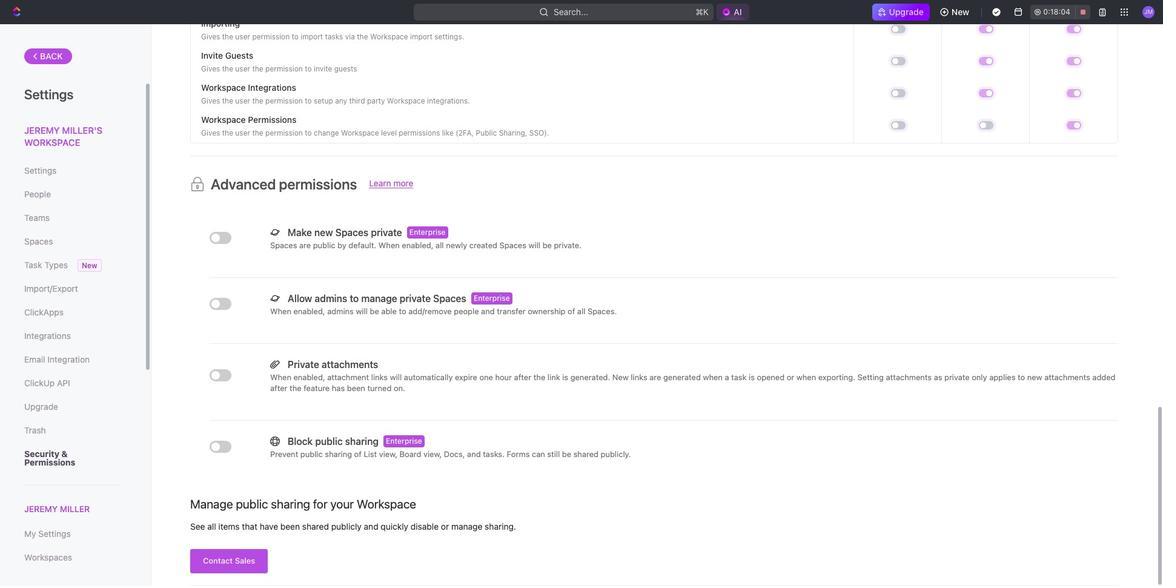 Task type: describe. For each thing, give the bounding box(es) containing it.
people
[[454, 307, 479, 316]]

will inside when enabled, attachment links will automatically expire one hour after the link is generated. new links are generated when a task is opened or when exporting. setting attachments as private only applies to new attachments added after the feature has been turned on.
[[390, 373, 402, 382]]

user for permissions
[[235, 128, 250, 137]]

prevent
[[270, 450, 298, 459]]

jeremy for jeremy miller's workspace
[[24, 125, 60, 136]]

0 vertical spatial private
[[371, 227, 402, 238]]

sharing.
[[485, 522, 516, 532]]

1 vertical spatial of
[[354, 450, 362, 459]]

clickup api
[[24, 378, 70, 388]]

1 vertical spatial after
[[270, 384, 288, 393]]

importing
[[201, 18, 240, 28]]

jm button
[[1139, 2, 1159, 22]]

jm
[[1145, 8, 1153, 15]]

&
[[61, 449, 68, 459]]

been inside when enabled, attachment links will automatically expire one hour after the link is generated. new links are generated when a task is opened or when exporting. setting attachments as private only applies to new attachments added after the feature has been turned on.
[[347, 384, 365, 393]]

created
[[470, 240, 498, 250]]

new inside when enabled, attachment links will automatically expire one hour after the link is generated. new links are generated when a task is opened or when exporting. setting attachments as private only applies to new attachments added after the feature has been turned on.
[[613, 373, 629, 382]]

1 vertical spatial or
[[441, 522, 449, 532]]

workspace inside the importing gives the user permission to import tasks via the workspace import settings.
[[370, 32, 408, 41]]

user for guests
[[235, 64, 250, 73]]

people link
[[24, 184, 121, 205]]

upgrade inside settings 'element'
[[24, 402, 58, 412]]

as
[[934, 373, 943, 382]]

0 vertical spatial settings
[[24, 87, 74, 102]]

ai button
[[717, 4, 750, 21]]

my
[[24, 529, 36, 540]]

learn more link
[[369, 178, 414, 189]]

email integration link
[[24, 350, 121, 370]]

your
[[331, 497, 354, 511]]

security & permissions link
[[24, 444, 121, 473]]

docs,
[[444, 450, 465, 459]]

sharing,
[[499, 128, 528, 137]]

teams
[[24, 213, 50, 223]]

to right able
[[399, 307, 406, 316]]

task types
[[24, 260, 68, 270]]

level
[[381, 128, 397, 137]]

0 horizontal spatial are
[[299, 240, 311, 250]]

automatically
[[404, 373, 453, 382]]

to down the default.
[[350, 293, 359, 304]]

sharing for for
[[271, 497, 310, 511]]

email
[[24, 355, 45, 365]]

change
[[314, 128, 339, 137]]

1 vertical spatial shared
[[302, 522, 329, 532]]

sharing for of
[[325, 450, 352, 459]]

2 horizontal spatial will
[[529, 240, 541, 250]]

0 horizontal spatial and
[[364, 522, 379, 532]]

public left by
[[313, 240, 335, 250]]

(2fa,
[[456, 128, 474, 137]]

1 horizontal spatial be
[[543, 240, 552, 250]]

spaces link
[[24, 232, 121, 252]]

opened
[[757, 373, 785, 382]]

workspace integrations gives the user the permission to setup any third party workspace integrations.
[[201, 82, 470, 105]]

see
[[190, 522, 205, 532]]

task
[[24, 260, 42, 270]]

disable
[[411, 522, 439, 532]]

2 import from the left
[[410, 32, 433, 41]]

third
[[349, 96, 365, 105]]

link
[[548, 373, 560, 382]]

1 vertical spatial settings
[[24, 165, 57, 176]]

1 horizontal spatial after
[[514, 373, 532, 382]]

1 view, from the left
[[379, 450, 398, 459]]

1 horizontal spatial shared
[[574, 450, 599, 459]]

0 horizontal spatial upgrade link
[[24, 397, 121, 418]]

tasks.
[[483, 450, 505, 459]]

1 horizontal spatial all
[[436, 240, 444, 250]]

task
[[732, 373, 747, 382]]

when for admins
[[270, 307, 291, 316]]

user for integrations
[[235, 96, 250, 105]]

workspaces
[[24, 553, 72, 563]]

added
[[1093, 373, 1116, 382]]

clickapps link
[[24, 302, 121, 323]]

enabled, for private attachments
[[294, 373, 325, 382]]

applies
[[990, 373, 1016, 382]]

security & permissions
[[24, 449, 75, 468]]

see all items that have been shared publicly and quickly disable or manage sharing.
[[190, 522, 516, 532]]

able
[[381, 307, 397, 316]]

enterprise inside block public sharing enterprise
[[386, 437, 422, 446]]

1 horizontal spatial upgrade
[[889, 7, 924, 17]]

2 when from the left
[[797, 373, 816, 382]]

1 vertical spatial be
[[370, 307, 379, 316]]

block
[[288, 436, 313, 447]]

0:18:04
[[1044, 7, 1071, 16]]

one
[[480, 373, 493, 382]]

new inside new button
[[952, 7, 970, 17]]

0 horizontal spatial been
[[281, 522, 300, 532]]

1 vertical spatial all
[[577, 307, 586, 316]]

integrations link
[[24, 326, 121, 347]]

have
[[260, 522, 278, 532]]

workspaces link
[[24, 548, 121, 569]]

public for for
[[236, 497, 268, 511]]

contact
[[203, 557, 233, 566]]

jeremy for jeremy miller
[[24, 504, 58, 515]]

public for enterprise
[[315, 436, 343, 447]]

back link
[[24, 48, 72, 64]]

for
[[313, 497, 328, 511]]

1 links from the left
[[371, 373, 388, 382]]

clickapps
[[24, 307, 64, 318]]

0:18:04 button
[[1031, 5, 1091, 19]]

learn more
[[369, 178, 414, 189]]

2 view, from the left
[[424, 450, 442, 459]]

1 vertical spatial private
[[400, 293, 431, 304]]

ai
[[734, 7, 742, 17]]

private.
[[554, 240, 582, 250]]

spaces down make on the top of page
[[270, 240, 297, 250]]

to inside workspace permissions gives the user the permission to change workspace level permissions like (2fa, public sharing, sso).
[[305, 128, 312, 137]]

jeremy miller's workspace
[[24, 125, 102, 148]]

0 vertical spatial manage
[[361, 293, 397, 304]]

clickup api link
[[24, 373, 121, 394]]

contact sales button
[[190, 550, 268, 574]]

⌘k
[[696, 7, 709, 17]]

gives inside the importing gives the user permission to import tasks via the workspace import settings.
[[201, 32, 220, 41]]

1 vertical spatial will
[[356, 307, 368, 316]]

spaces are public by default. when enabled, all newly created spaces will be private.
[[270, 240, 582, 250]]

learn
[[369, 178, 391, 189]]

private attachments
[[288, 359, 378, 370]]

0 vertical spatial when
[[379, 240, 400, 250]]

when for attachments
[[270, 373, 291, 382]]

1 horizontal spatial attachments
[[886, 373, 932, 382]]

contact sales
[[203, 557, 255, 566]]

board
[[400, 450, 421, 459]]

to inside the importing gives the user permission to import tasks via the workspace import settings.
[[292, 32, 299, 41]]

to inside invite guests gives the user the permission to invite guests
[[305, 64, 312, 73]]

spaces right created
[[500, 240, 527, 250]]

settings.
[[435, 32, 464, 41]]



Task type: locate. For each thing, give the bounding box(es) containing it.
1 horizontal spatial is
[[749, 373, 755, 382]]

be
[[543, 240, 552, 250], [370, 307, 379, 316], [562, 450, 572, 459]]

3 gives from the top
[[201, 96, 220, 105]]

1 gives from the top
[[201, 32, 220, 41]]

permission up invite guests gives the user the permission to invite guests
[[252, 32, 290, 41]]

enabled,
[[402, 240, 434, 250], [294, 307, 325, 316], [294, 373, 325, 382]]

spaces down teams
[[24, 236, 53, 247]]

to right applies
[[1018, 373, 1026, 382]]

admins right allow
[[315, 293, 347, 304]]

expire
[[455, 373, 477, 382]]

workspace inside the jeremy miller's workspace
[[24, 137, 80, 148]]

permission for guests
[[265, 64, 303, 73]]

0 horizontal spatial shared
[[302, 522, 329, 532]]

manage public sharing for your workspace
[[190, 497, 416, 511]]

back
[[40, 51, 63, 61]]

invite
[[314, 64, 332, 73]]

and for block public sharing
[[467, 450, 481, 459]]

still
[[548, 450, 560, 459]]

2 horizontal spatial new
[[952, 7, 970, 17]]

settings right my
[[38, 529, 71, 540]]

via
[[345, 32, 355, 41]]

sharing
[[345, 436, 379, 447], [325, 450, 352, 459], [271, 497, 310, 511]]

1 horizontal spatial manage
[[452, 522, 483, 532]]

2 horizontal spatial all
[[577, 307, 586, 316]]

turned
[[368, 384, 392, 393]]

permissions inside workspace permissions gives the user the permission to change workspace level permissions like (2fa, public sharing, sso).
[[248, 114, 297, 125]]

user
[[235, 32, 250, 41], [235, 64, 250, 73], [235, 96, 250, 105], [235, 128, 250, 137]]

admins down 'allow admins to manage private spaces' on the left
[[327, 307, 354, 316]]

public
[[313, 240, 335, 250], [315, 436, 343, 447], [301, 450, 323, 459], [236, 497, 268, 511]]

is right link
[[563, 373, 569, 382]]

0 horizontal spatial after
[[270, 384, 288, 393]]

0 horizontal spatial of
[[354, 450, 362, 459]]

0 horizontal spatial import
[[301, 32, 323, 41]]

user inside workspace integrations gives the user the permission to setup any third party workspace integrations.
[[235, 96, 250, 105]]

private inside when enabled, attachment links will automatically expire one hour after the link is generated. new links are generated when a task is opened or when exporting. setting attachments as private only applies to new attachments added after the feature has been turned on.
[[945, 373, 970, 382]]

spaces inside settings 'element'
[[24, 236, 53, 247]]

0 vertical spatial enabled,
[[402, 240, 434, 250]]

0 horizontal spatial attachments
[[322, 359, 378, 370]]

new inside settings 'element'
[[82, 261, 97, 270]]

sso).
[[530, 128, 549, 137]]

ownership
[[528, 307, 566, 316]]

2 user from the top
[[235, 64, 250, 73]]

integrations down invite guests gives the user the permission to invite guests
[[248, 82, 296, 93]]

has
[[332, 384, 345, 393]]

spaces up by
[[336, 227, 369, 238]]

public for of
[[301, 450, 323, 459]]

1 when from the left
[[703, 373, 723, 382]]

sharing up list
[[345, 436, 379, 447]]

1 horizontal spatial when
[[797, 373, 816, 382]]

private up add/remove
[[400, 293, 431, 304]]

allow admins to manage private spaces
[[288, 293, 467, 304]]

permission inside workspace permissions gives the user the permission to change workspace level permissions like (2fa, public sharing, sso).
[[265, 128, 303, 137]]

0 vertical spatial jeremy
[[24, 125, 60, 136]]

0 horizontal spatial permissions
[[279, 176, 357, 193]]

0 vertical spatial will
[[529, 240, 541, 250]]

are down make on the top of page
[[299, 240, 311, 250]]

2 vertical spatial settings
[[38, 529, 71, 540]]

been right the have
[[281, 522, 300, 532]]

0 horizontal spatial will
[[356, 307, 368, 316]]

0 vertical spatial shared
[[574, 450, 599, 459]]

1 vertical spatial upgrade
[[24, 402, 58, 412]]

items
[[218, 522, 240, 532]]

all left spaces.
[[577, 307, 586, 316]]

public down 'block'
[[301, 450, 323, 459]]

0 vertical spatial new
[[952, 7, 970, 17]]

setup
[[314, 96, 333, 105]]

or right disable
[[441, 522, 449, 532]]

2 vertical spatial private
[[945, 373, 970, 382]]

1 vertical spatial and
[[467, 450, 481, 459]]

and right people
[[481, 307, 495, 316]]

1 horizontal spatial view,
[[424, 450, 442, 459]]

is right "task"
[[749, 373, 755, 382]]

sharing for enterprise
[[345, 436, 379, 447]]

manage left sharing.
[[452, 522, 483, 532]]

view, right list
[[379, 450, 398, 459]]

settings up people
[[24, 165, 57, 176]]

permissions up make on the top of page
[[279, 176, 357, 193]]

security
[[24, 449, 59, 459]]

be right still on the bottom of the page
[[562, 450, 572, 459]]

1 vertical spatial new
[[82, 261, 97, 270]]

or right "opened" at right bottom
[[787, 373, 795, 382]]

1 vertical spatial admins
[[327, 307, 354, 316]]

when enabled, attachment links will automatically expire one hour after the link is generated. new links are generated when a task is opened or when exporting. setting attachments as private only applies to new attachments added after the feature has been turned on.
[[270, 373, 1116, 393]]

when down make new spaces private enterprise
[[379, 240, 400, 250]]

1 vertical spatial manage
[[452, 522, 483, 532]]

0 vertical spatial sharing
[[345, 436, 379, 447]]

enterprise inside make new spaces private enterprise
[[410, 228, 446, 237]]

will down 'allow admins to manage private spaces' on the left
[[356, 307, 368, 316]]

to left invite
[[305, 64, 312, 73]]

all left newly
[[436, 240, 444, 250]]

import/export link
[[24, 279, 121, 299]]

3 user from the top
[[235, 96, 250, 105]]

can
[[532, 450, 545, 459]]

public up that
[[236, 497, 268, 511]]

new right applies
[[1028, 373, 1043, 382]]

the
[[222, 32, 233, 41], [357, 32, 368, 41], [222, 64, 233, 73], [252, 64, 263, 73], [222, 96, 233, 105], [252, 96, 263, 105], [222, 128, 233, 137], [252, 128, 263, 137], [534, 373, 546, 382], [290, 384, 302, 393]]

integration
[[47, 355, 90, 365]]

1 vertical spatial permissions
[[279, 176, 357, 193]]

any
[[335, 96, 347, 105]]

0 vertical spatial or
[[787, 373, 795, 382]]

0 vertical spatial integrations
[[248, 82, 296, 93]]

shared
[[574, 450, 599, 459], [302, 522, 329, 532]]

0 horizontal spatial when
[[703, 373, 723, 382]]

0 horizontal spatial new
[[314, 227, 333, 238]]

workspace
[[370, 32, 408, 41], [201, 82, 246, 93], [387, 96, 425, 105], [201, 114, 246, 125], [341, 128, 379, 137], [24, 137, 80, 148], [357, 497, 416, 511]]

0 vertical spatial of
[[568, 307, 575, 316]]

invite guests gives the user the permission to invite guests
[[201, 50, 357, 73]]

1 horizontal spatial new
[[613, 373, 629, 382]]

when left the a
[[703, 373, 723, 382]]

to inside when enabled, attachment links will automatically expire one hour after the link is generated. new links are generated when a task is opened or when exporting. setting attachments as private only applies to new attachments added after the feature has been turned on.
[[1018, 373, 1026, 382]]

when
[[379, 240, 400, 250], [270, 307, 291, 316], [270, 373, 291, 382]]

block public sharing enterprise
[[288, 436, 422, 447]]

of left list
[[354, 450, 362, 459]]

or inside when enabled, attachment links will automatically expire one hour after the link is generated. new links are generated when a task is opened or when exporting. setting attachments as private only applies to new attachments added after the feature has been turned on.
[[787, 373, 795, 382]]

private right as
[[945, 373, 970, 382]]

2 vertical spatial will
[[390, 373, 402, 382]]

new inside when enabled, attachment links will automatically expire one hour after the link is generated. new links are generated when a task is opened or when exporting. setting attachments as private only applies to new attachments added after the feature has been turned on.
[[1028, 373, 1043, 382]]

my settings link
[[24, 524, 121, 545]]

when down the private
[[270, 373, 291, 382]]

jeremy inside the jeremy miller's workspace
[[24, 125, 60, 136]]

2 gives from the top
[[201, 64, 220, 73]]

1 horizontal spatial and
[[467, 450, 481, 459]]

manage up able
[[361, 293, 397, 304]]

transfer
[[497, 307, 526, 316]]

permissions left the like
[[399, 128, 440, 137]]

1 horizontal spatial permissions
[[248, 114, 297, 125]]

upgrade link down clickup api link
[[24, 397, 121, 418]]

all right see
[[207, 522, 216, 532]]

1 horizontal spatial or
[[787, 373, 795, 382]]

public right 'block'
[[315, 436, 343, 447]]

upgrade left new button
[[889, 7, 924, 17]]

make
[[288, 227, 312, 238]]

1 horizontal spatial new
[[1028, 373, 1043, 382]]

add/remove
[[409, 307, 452, 316]]

my settings
[[24, 529, 71, 540]]

and right docs,
[[467, 450, 481, 459]]

when inside when enabled, attachment links will automatically expire one hour after the link is generated. new links are generated when a task is opened or when exporting. setting attachments as private only applies to new attachments added after the feature has been turned on.
[[270, 373, 291, 382]]

enabled, for allow admins to manage private spaces
[[294, 307, 325, 316]]

0 horizontal spatial permissions
[[24, 458, 75, 468]]

when left exporting.
[[797, 373, 816, 382]]

shared left the publicly.
[[574, 450, 599, 459]]

teams link
[[24, 208, 121, 228]]

forms
[[507, 450, 530, 459]]

1 import from the left
[[301, 32, 323, 41]]

gives for invite guests
[[201, 64, 220, 73]]

gives inside invite guests gives the user the permission to invite guests
[[201, 64, 220, 73]]

view,
[[379, 450, 398, 459], [424, 450, 442, 459]]

to left the setup on the top of the page
[[305, 96, 312, 105]]

of
[[568, 307, 575, 316], [354, 450, 362, 459]]

0 horizontal spatial upgrade
[[24, 402, 58, 412]]

integrations down the "clickapps"
[[24, 331, 71, 341]]

0 horizontal spatial links
[[371, 373, 388, 382]]

permission left the setup on the top of the page
[[265, 96, 303, 105]]

types
[[44, 260, 68, 270]]

permission left invite
[[265, 64, 303, 73]]

enterprise up transfer
[[474, 294, 510, 303]]

be left private.
[[543, 240, 552, 250]]

new button
[[935, 2, 977, 22]]

0 vertical spatial enterprise
[[410, 228, 446, 237]]

2 links from the left
[[631, 373, 648, 382]]

been down attachment
[[347, 384, 365, 393]]

settings element
[[0, 24, 152, 587]]

1 vertical spatial permissions
[[24, 458, 75, 468]]

1 horizontal spatial integrations
[[248, 82, 296, 93]]

generated
[[664, 373, 701, 382]]

integrations inside settings 'element'
[[24, 331, 71, 341]]

gives for workspace permissions
[[201, 128, 220, 137]]

user inside invite guests gives the user the permission to invite guests
[[235, 64, 250, 73]]

will up on.
[[390, 373, 402, 382]]

0 vertical spatial be
[[543, 240, 552, 250]]

2 vertical spatial and
[[364, 522, 379, 532]]

view, left docs,
[[424, 450, 442, 459]]

gives for workspace integrations
[[201, 96, 220, 105]]

shared down for
[[302, 522, 329, 532]]

permissions down trash
[[24, 458, 75, 468]]

sharing left for
[[271, 497, 310, 511]]

jeremy miller
[[24, 504, 90, 515]]

user inside the importing gives the user permission to import tasks via the workspace import settings.
[[235, 32, 250, 41]]

are left generated
[[650, 373, 661, 382]]

attachments left as
[[886, 373, 932, 382]]

4 gives from the top
[[201, 128, 220, 137]]

1 vertical spatial are
[[650, 373, 661, 382]]

1 vertical spatial sharing
[[325, 450, 352, 459]]

search...
[[554, 7, 589, 17]]

permission inside the importing gives the user permission to import tasks via the workspace import settings.
[[252, 32, 290, 41]]

0 horizontal spatial all
[[207, 522, 216, 532]]

hour
[[495, 373, 512, 382]]

newly
[[446, 240, 467, 250]]

only
[[972, 373, 988, 382]]

2 vertical spatial all
[[207, 522, 216, 532]]

of right ownership on the bottom left of page
[[568, 307, 575, 316]]

1 vertical spatial enabled,
[[294, 307, 325, 316]]

trash
[[24, 425, 46, 436]]

when down allow
[[270, 307, 291, 316]]

0 horizontal spatial integrations
[[24, 331, 71, 341]]

miller's
[[62, 125, 102, 136]]

0 vertical spatial are
[[299, 240, 311, 250]]

0 vertical spatial permissions
[[248, 114, 297, 125]]

1 jeremy from the top
[[24, 125, 60, 136]]

to left change
[[305, 128, 312, 137]]

enabled, up feature
[[294, 373, 325, 382]]

enabled, down allow
[[294, 307, 325, 316]]

private up the default.
[[371, 227, 402, 238]]

be down 'allow admins to manage private spaces' on the left
[[370, 307, 379, 316]]

1 vertical spatial been
[[281, 522, 300, 532]]

on.
[[394, 384, 405, 393]]

integrations.
[[427, 96, 470, 105]]

party
[[367, 96, 385, 105]]

import left tasks
[[301, 32, 323, 41]]

links left generated
[[631, 373, 648, 382]]

by
[[338, 240, 347, 250]]

0 vertical spatial permissions
[[399, 128, 440, 137]]

1 vertical spatial upgrade link
[[24, 397, 121, 418]]

2 vertical spatial be
[[562, 450, 572, 459]]

0 vertical spatial admins
[[315, 293, 347, 304]]

2 jeremy from the top
[[24, 504, 58, 515]]

more
[[394, 178, 414, 189]]

1 horizontal spatial been
[[347, 384, 365, 393]]

enabled, inside when enabled, attachment links will automatically expire one hour after the link is generated. new links are generated when a task is opened or when exporting. setting attachments as private only applies to new attachments added after the feature has been turned on.
[[294, 373, 325, 382]]

after right the hour
[[514, 373, 532, 382]]

and for allow admins to manage private spaces
[[481, 307, 495, 316]]

permissions inside workspace permissions gives the user the permission to change workspace level permissions like (2fa, public sharing, sso).
[[399, 128, 440, 137]]

list
[[364, 450, 377, 459]]

permission inside invite guests gives the user the permission to invite guests
[[265, 64, 303, 73]]

like
[[442, 128, 454, 137]]

make new spaces private enterprise
[[288, 227, 446, 238]]

0 vertical spatial after
[[514, 373, 532, 382]]

upgrade
[[889, 7, 924, 17], [24, 402, 58, 412]]

to inside workspace integrations gives the user the permission to setup any third party workspace integrations.
[[305, 96, 312, 105]]

1 vertical spatial enterprise
[[474, 294, 510, 303]]

4 user from the top
[[235, 128, 250, 137]]

manage
[[190, 497, 233, 511]]

settings down the back link
[[24, 87, 74, 102]]

gives inside workspace permissions gives the user the permission to change workspace level permissions like (2fa, public sharing, sso).
[[201, 128, 220, 137]]

sales
[[235, 557, 255, 566]]

permission for integrations
[[265, 96, 303, 105]]

publicly.
[[601, 450, 631, 459]]

and
[[481, 307, 495, 316], [467, 450, 481, 459], [364, 522, 379, 532]]

are
[[299, 240, 311, 250], [650, 373, 661, 382]]

attachments left added
[[1045, 373, 1091, 382]]

upgrade down clickup at bottom left
[[24, 402, 58, 412]]

all
[[436, 240, 444, 250], [577, 307, 586, 316], [207, 522, 216, 532]]

api
[[57, 378, 70, 388]]

permission inside workspace integrations gives the user the permission to setup any third party workspace integrations.
[[265, 96, 303, 105]]

attachment
[[327, 373, 369, 382]]

2 horizontal spatial attachments
[[1045, 373, 1091, 382]]

1 is from the left
[[563, 373, 569, 382]]

a
[[725, 373, 729, 382]]

0 horizontal spatial manage
[[361, 293, 397, 304]]

permissions
[[248, 114, 297, 125], [24, 458, 75, 468]]

upgrade link left new button
[[872, 4, 930, 21]]

jeremy left miller's
[[24, 125, 60, 136]]

after left feature
[[270, 384, 288, 393]]

1 vertical spatial jeremy
[[24, 504, 58, 515]]

2 vertical spatial when
[[270, 373, 291, 382]]

1 horizontal spatial permissions
[[399, 128, 440, 137]]

jeremy up my settings in the bottom of the page
[[24, 504, 58, 515]]

permissions inside "link"
[[24, 458, 75, 468]]

2 is from the left
[[749, 373, 755, 382]]

user inside workspace permissions gives the user the permission to change workspace level permissions like (2fa, public sharing, sso).
[[235, 128, 250, 137]]

links up 'turned'
[[371, 373, 388, 382]]

0 horizontal spatial new
[[82, 261, 97, 270]]

2 vertical spatial enabled,
[[294, 373, 325, 382]]

jeremy
[[24, 125, 60, 136], [24, 504, 58, 515]]

private
[[288, 359, 319, 370]]

is
[[563, 373, 569, 382], [749, 373, 755, 382]]

permission for permissions
[[265, 128, 303, 137]]

are inside when enabled, attachment links will automatically expire one hour after the link is generated. new links are generated when a task is opened or when exporting. setting attachments as private only applies to new attachments added after the feature has been turned on.
[[650, 373, 661, 382]]

2 vertical spatial sharing
[[271, 497, 310, 511]]

sharing down block public sharing enterprise
[[325, 450, 352, 459]]

1 horizontal spatial links
[[631, 373, 648, 382]]

new right make on the top of page
[[314, 227, 333, 238]]

guests
[[225, 50, 253, 60]]

spaces.
[[588, 307, 617, 316]]

0 vertical spatial and
[[481, 307, 495, 316]]

1 horizontal spatial are
[[650, 373, 661, 382]]

permissions down invite guests gives the user the permission to invite guests
[[248, 114, 297, 125]]

new
[[314, 227, 333, 238], [1028, 373, 1043, 382]]

1 user from the top
[[235, 32, 250, 41]]

to up invite guests gives the user the permission to invite guests
[[292, 32, 299, 41]]

enterprise up spaces are public by default. when enabled, all newly created spaces will be private.
[[410, 228, 446, 237]]

enabled, left newly
[[402, 240, 434, 250]]

permission left change
[[265, 128, 303, 137]]

and left quickly on the bottom of the page
[[364, 522, 379, 532]]

2 vertical spatial new
[[613, 373, 629, 382]]

1 horizontal spatial upgrade link
[[872, 4, 930, 21]]

spaces up when enabled, admins will be able to add/remove people and transfer ownership of all spaces. on the bottom of page
[[433, 293, 467, 304]]

will
[[529, 240, 541, 250], [356, 307, 368, 316], [390, 373, 402, 382]]

manage
[[361, 293, 397, 304], [452, 522, 483, 532]]

2 horizontal spatial be
[[562, 450, 572, 459]]

attachments up attachment
[[322, 359, 378, 370]]

setting
[[858, 373, 884, 382]]

1 vertical spatial new
[[1028, 373, 1043, 382]]

0 vertical spatial upgrade
[[889, 7, 924, 17]]

import left settings.
[[410, 32, 433, 41]]

will left private.
[[529, 240, 541, 250]]

gives inside workspace integrations gives the user the permission to setup any third party workspace integrations.
[[201, 96, 220, 105]]

2 vertical spatial enterprise
[[386, 437, 422, 446]]

integrations inside workspace integrations gives the user the permission to setup any third party workspace integrations.
[[248, 82, 296, 93]]

allow
[[288, 293, 312, 304]]

0 horizontal spatial be
[[370, 307, 379, 316]]

enterprise up board
[[386, 437, 422, 446]]

1 horizontal spatial import
[[410, 32, 433, 41]]

importing gives the user permission to import tasks via the workspace import settings.
[[201, 18, 464, 41]]



Task type: vqa. For each thing, say whether or not it's contained in the screenshot.


